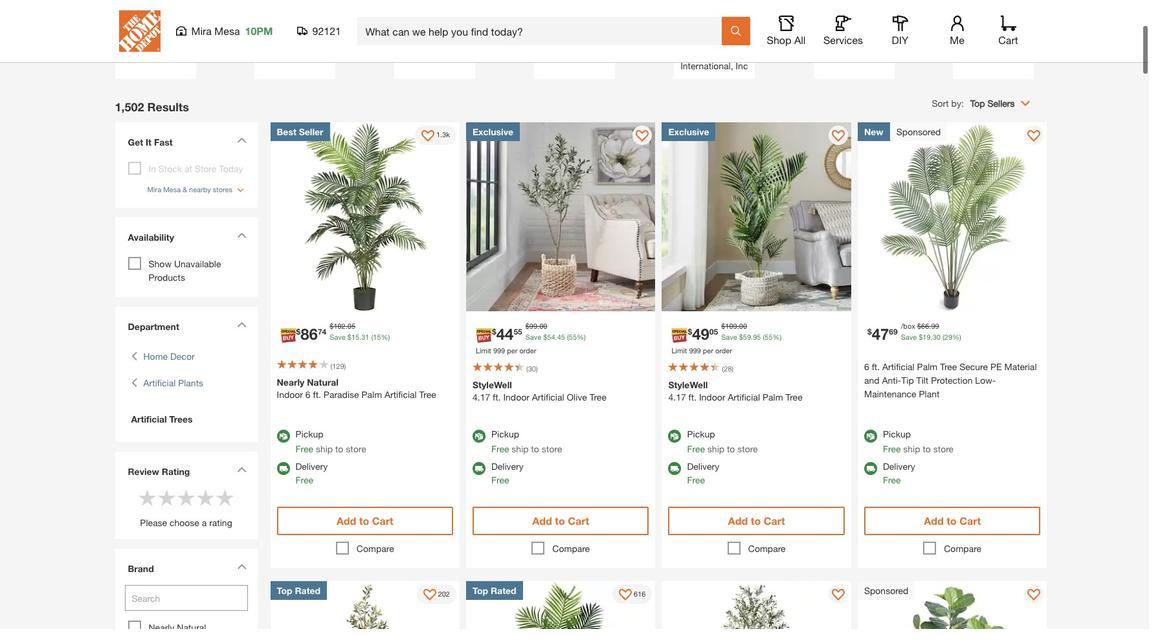Task type: describe. For each thing, give the bounding box(es) containing it.
ft. inside nearly natural indoor 6 ft. paradise palm artificial tree
[[313, 389, 321, 400]]

$ right "74"
[[330, 322, 334, 330]]

diy
[[892, 34, 909, 46]]

shop for shop all
[[767, 34, 792, 46]]

free for available shipping image for 44
[[492, 475, 509, 486]]

cart for 49
[[764, 515, 785, 527]]

0 horizontal spatial 30
[[528, 365, 536, 373]]

fast
[[154, 136, 173, 147]]

store
[[195, 163, 216, 174]]

protection
[[931, 375, 973, 386]]

save for 102
[[330, 333, 346, 341]]

pickup free ship to store for 49
[[687, 429, 758, 455]]

by:
[[952, 97, 964, 108]]

get it fast link
[[121, 129, 251, 158]]

inc
[[736, 60, 748, 71]]

caret icon image for get it fast
[[237, 137, 246, 143]]

free for 49 available for pickup icon
[[687, 444, 705, 455]]

$ left '31'
[[348, 333, 352, 341]]

( inside $ 109 . 00 save $ 59 . 95 ( 55 %) limit 999 per order
[[763, 333, 765, 341]]

$ 49 05
[[688, 325, 718, 343]]

4 delivery free from the left
[[883, 461, 916, 486]]

vintage home image
[[820, 0, 888, 42]]

$ 109 . 00 save $ 59 . 95 ( 55 %) limit 999 per order
[[672, 322, 782, 355]]

tripar international, inc
[[681, 46, 748, 71]]

available shipping image for 44
[[473, 462, 486, 475]]

review
[[128, 466, 159, 477]]

per for 49
[[703, 346, 714, 355]]

1,502
[[115, 99, 144, 114]]

92121 button
[[297, 25, 342, 38]]

55 inside $ 44 55
[[514, 327, 522, 336]]

( inside the $ 99 . 00 save $ 54 . 45 ( 55 %) limit 999 per order
[[567, 333, 569, 341]]

10pm
[[245, 25, 273, 37]]

display image for new
[[1028, 130, 1041, 143]]

86
[[301, 325, 318, 343]]

49
[[692, 325, 710, 343]]

( 129 )
[[331, 362, 346, 370]]

616 button
[[613, 585, 652, 604]]

show unavailable products link
[[149, 258, 221, 283]]

1 star symbol image from the left
[[138, 488, 157, 508]]

2 15 from the left
[[373, 333, 381, 341]]

add to cart for 86
[[337, 515, 393, 527]]

diy button
[[880, 16, 921, 47]]

paradise
[[324, 389, 359, 400]]

display image for 202
[[423, 589, 436, 602]]

2 star symbol image from the left
[[157, 488, 176, 508]]

6 inside 6 ft. artificial palm tree secure pe material and anti-tip tilt protection low- maintenance plant
[[865, 361, 870, 372]]

pickup for 49
[[687, 429, 715, 440]]

ship for 49
[[708, 444, 725, 455]]

available shipping image for exclusive
[[669, 462, 682, 475]]

( inside $ 102 . 05 save $ 15 . 31 ( 15 %)
[[371, 333, 373, 341]]

new
[[865, 126, 884, 137]]

stylewell for 44
[[473, 379, 512, 390]]

get it fast
[[128, 136, 173, 147]]

4 add from the left
[[924, 515, 944, 527]]

4 delivery from the left
[[883, 461, 916, 472]]

artificial inside artificial plants link
[[143, 378, 176, 389]]

best
[[277, 126, 296, 137]]

available shipping image for new
[[865, 462, 877, 475]]

silk image
[[401, 0, 469, 42]]

4.17 for 49
[[669, 392, 686, 403]]

4 ship from the left
[[904, 444, 921, 455]]

tree inside 6 ft. artificial palm tree secure pe material and anti-tip tilt protection low- maintenance plant
[[940, 361, 957, 372]]

top rated for 616
[[473, 585, 517, 596]]

palm inside nearly natural indoor 6 ft. paradise palm artificial tree
[[362, 389, 382, 400]]

show unavailable products
[[149, 258, 221, 283]]

4 compare from the left
[[944, 543, 982, 554]]

free for available for pickup image
[[883, 444, 901, 455]]

material
[[1005, 361, 1037, 372]]

ship for 44
[[512, 444, 529, 455]]

home decor link
[[143, 350, 195, 363]]

109
[[726, 322, 737, 330]]

7 ft. green artificial olive tree, faux plant in pot for indoor home office modern decoration housewarming gift image
[[662, 582, 852, 629]]

stylewell 4.17 ft. indoor artificial olive tree
[[473, 379, 607, 403]]

tripar
[[703, 46, 726, 57]]

102
[[334, 322, 346, 330]]

47
[[872, 325, 889, 343]]

31
[[361, 333, 369, 341]]

30 inside $ 47 69 /box $ 66 . 99 save $ 19 . 30 ( 29 %)
[[933, 333, 941, 341]]

%) inside $ 47 69 /box $ 66 . 99 save $ 19 . 30 ( 29 %)
[[953, 333, 962, 341]]

$ 44 55
[[492, 325, 522, 343]]

4.17 ft. indoor artificial olive tree image
[[466, 122, 656, 311]]

nearly natural indoor 6 ft. paradise palm artificial tree
[[277, 377, 436, 400]]

banana link
[[121, 0, 189, 59]]

delivery for 86
[[296, 461, 328, 472]]

free for 86 available for pickup icon
[[296, 444, 313, 455]]

( inside $ 47 69 /box $ 66 . 99 save $ 19 . 30 ( 29 %)
[[943, 333, 945, 341]]

availability link
[[121, 224, 251, 254]]

45
[[557, 333, 565, 341]]

international,
[[681, 60, 733, 71]]

compare for 44
[[553, 543, 590, 554]]

indoor inside nearly natural indoor 6 ft. paradise palm artificial tree
[[277, 389, 303, 400]]

display image left the new
[[832, 130, 845, 143]]

caret icon image for department
[[237, 322, 246, 328]]

low-
[[975, 375, 996, 386]]

4 add to cart from the left
[[924, 515, 981, 527]]

0 vertical spatial sponsored
[[897, 126, 941, 137]]

1 15 from the left
[[352, 333, 359, 341]]

artificial inside 6 ft. artificial palm tree secure pe material and anti-tip tilt protection low- maintenance plant
[[883, 361, 915, 372]]

at
[[185, 163, 192, 174]]

29
[[945, 333, 953, 341]]

natural
[[307, 377, 339, 388]]

tripar international, inc link
[[680, 0, 748, 72]]

indoor 82 in. artificial olive tree image
[[270, 582, 460, 629]]

add to cart button for 49
[[669, 507, 845, 536]]

available shipping image for 86
[[277, 462, 290, 475]]

pickup free ship to store for 44
[[492, 429, 562, 455]]

indoor for 44
[[503, 392, 530, 403]]

28
[[724, 365, 732, 373]]

delivery free for 86
[[296, 461, 328, 486]]

tripar international, inc image
[[680, 0, 748, 42]]

5 ft. artificial paradise palm silk tree image
[[466, 582, 656, 629]]

2 star symbol image from the left
[[196, 488, 215, 508]]

today
[[219, 163, 243, 174]]

exclusive for 44
[[473, 126, 514, 137]]

add for 49
[[728, 515, 748, 527]]

free for exclusive's available shipping icon
[[687, 475, 705, 486]]

the home depot logo image
[[119, 10, 160, 52]]

limit for 44
[[476, 346, 491, 355]]

anti-
[[882, 375, 902, 386]]

back caret image
[[131, 376, 137, 390]]

59
[[743, 333, 751, 341]]

top rated for 202
[[277, 585, 321, 596]]

artificial trees
[[131, 414, 193, 425]]

caret icon image for brand
[[237, 564, 246, 570]]

exclusive for 49
[[669, 126, 709, 137]]

mira for mira mesa & nearby stores
[[147, 185, 161, 193]]

availability
[[128, 232, 174, 243]]

$ down the 66
[[919, 333, 923, 341]]

delivery for 49
[[687, 461, 720, 472]]

banana
[[140, 46, 171, 57]]

shop all button
[[766, 16, 807, 47]]

( up stylewell 4.17 ft. indoor artificial palm tree
[[722, 365, 724, 373]]

99 inside the $ 99 . 00 save $ 54 . 45 ( 55 %) limit 999 per order
[[530, 322, 538, 330]]

What can we help you find today? search field
[[366, 17, 721, 45]]

ship for 86
[[316, 444, 333, 455]]

olive
[[567, 392, 587, 403]]

( up natural
[[331, 362, 332, 370]]

%) for $ 109 . 00 save $ 59 . 95 ( 55 %) limit 999 per order
[[773, 333, 782, 341]]

artificial plants
[[143, 378, 203, 389]]

free for available for pickup icon corresponding to 44
[[492, 444, 509, 455]]

please
[[140, 517, 167, 528]]

top for 616
[[473, 585, 488, 596]]

display image for 1.3k
[[422, 130, 435, 143]]

sort by: top sellers
[[932, 97, 1015, 108]]

00 for 44
[[540, 322, 547, 330]]

mira for mira mesa 10pm
[[191, 25, 212, 37]]

1.3k button
[[415, 125, 457, 145]]

&
[[183, 185, 187, 193]]

department
[[128, 321, 179, 332]]

$ left 69 on the bottom right
[[868, 327, 872, 336]]

tree inside stylewell 4.17 ft. indoor artificial palm tree
[[786, 392, 803, 403]]

stylewell 4.17 ft. indoor artificial palm tree
[[669, 379, 803, 403]]

brand
[[128, 563, 154, 574]]

save for 109
[[722, 333, 737, 341]]

add for 86
[[337, 515, 356, 527]]

) for 49
[[732, 365, 734, 373]]

vintage home
[[821, 46, 888, 57]]

pe
[[991, 361, 1002, 372]]

palm inside stylewell 4.17 ft. indoor artificial palm tree
[[763, 392, 783, 403]]

plants
[[178, 378, 203, 389]]

) for 86
[[344, 362, 346, 370]]

save for 99
[[526, 333, 542, 341]]

1,502 results
[[115, 99, 189, 114]]



Task type: vqa. For each thing, say whether or not it's contained in the screenshot.
4 button
no



Task type: locate. For each thing, give the bounding box(es) containing it.
rating
[[209, 517, 232, 528]]

$ right $ 44 55
[[526, 322, 530, 330]]

0 horizontal spatial 00
[[540, 322, 547, 330]]

delivery free for 49
[[687, 461, 720, 486]]

1 horizontal spatial 99
[[931, 322, 939, 330]]

star symbol image up please
[[138, 488, 157, 508]]

artificial right back caret image
[[143, 378, 176, 389]]

4 caret icon image from the top
[[237, 467, 246, 473]]

1 horizontal spatial indoor
[[503, 392, 530, 403]]

pickup down natural
[[296, 429, 324, 440]]

indoor inside stylewell 4.17 ft. indoor artificial olive tree
[[503, 392, 530, 403]]

star symbol image up rating
[[215, 488, 235, 508]]

brand link
[[121, 556, 251, 585]]

artificial left the trees
[[131, 414, 167, 425]]

0 vertical spatial 30
[[933, 333, 941, 341]]

1 horizontal spatial mesa
[[215, 25, 240, 37]]

artificial right paradise
[[385, 389, 417, 400]]

add for 44
[[533, 515, 552, 527]]

2 %) from the left
[[577, 333, 586, 341]]

sort
[[932, 97, 949, 108]]

pickup free ship to store down paradise
[[296, 429, 366, 455]]

0 horizontal spatial 15
[[352, 333, 359, 341]]

star symbol image up a
[[196, 488, 215, 508]]

top for 202
[[277, 585, 292, 596]]

4 pickup from the left
[[883, 429, 911, 440]]

$ left 109
[[688, 327, 692, 336]]

available shipping image
[[277, 462, 290, 475], [473, 462, 486, 475]]

1 star symbol image from the left
[[176, 488, 196, 508]]

1 horizontal spatial 6
[[865, 361, 870, 372]]

2 rated from the left
[[491, 585, 517, 596]]

limit inside $ 109 . 00 save $ 59 . 95 ( 55 %) limit 999 per order
[[672, 346, 687, 355]]

55 inside the $ 99 . 00 save $ 54 . 45 ( 55 %) limit 999 per order
[[569, 333, 577, 341]]

3 store from the left
[[738, 444, 758, 455]]

free for available shipping image related to 86
[[296, 475, 313, 486]]

best seller
[[277, 126, 324, 137]]

0 vertical spatial 6
[[865, 361, 870, 372]]

display image left 616
[[619, 589, 632, 602]]

1 available shipping image from the left
[[669, 462, 682, 475]]

order up 28
[[716, 346, 732, 355]]

department link
[[121, 313, 251, 340]]

99 right the 66
[[931, 322, 939, 330]]

ship
[[316, 444, 333, 455], [512, 444, 529, 455], [708, 444, 725, 455], [904, 444, 921, 455]]

$ left 45
[[543, 333, 547, 341]]

0 horizontal spatial indoor
[[277, 389, 303, 400]]

caret icon image inside department link
[[237, 322, 246, 328]]

1 horizontal spatial stylewell
[[669, 379, 708, 390]]

services
[[824, 34, 863, 46]]

stock
[[159, 163, 182, 174]]

cart link
[[994, 16, 1023, 47]]

home
[[861, 46, 888, 57]]

1 horizontal spatial 00
[[739, 322, 747, 330]]

shop savings link
[[960, 0, 1028, 59]]

95
[[753, 333, 761, 341]]

shop savings
[[966, 46, 1022, 57]]

%) for $ 102 . 05 save $ 15 . 31 ( 15 %)
[[381, 333, 390, 341]]

limit for 49
[[672, 346, 687, 355]]

artificial down 28
[[728, 392, 760, 403]]

add to cart for 44
[[533, 515, 589, 527]]

caret icon image inside 'brand' link
[[237, 564, 246, 570]]

1 horizontal spatial 999
[[689, 346, 701, 355]]

%) right '31'
[[381, 333, 390, 341]]

30 up stylewell 4.17 ft. indoor artificial olive tree
[[528, 365, 536, 373]]

0 horizontal spatial order
[[520, 346, 536, 355]]

show
[[149, 258, 172, 269]]

eucalyptus image
[[261, 0, 329, 42]]

%) inside the $ 99 . 00 save $ 54 . 45 ( 55 %) limit 999 per order
[[577, 333, 586, 341]]

) up stylewell 4.17 ft. indoor artificial palm tree
[[732, 365, 734, 373]]

6 inside nearly natural indoor 6 ft. paradise palm artificial tree
[[306, 389, 311, 400]]

2 999 from the left
[[689, 346, 701, 355]]

99 inside $ 47 69 /box $ 66 . 99 save $ 19 . 30 ( 29 %)
[[931, 322, 939, 330]]

3 compare from the left
[[748, 543, 786, 554]]

99 right $ 44 55
[[530, 322, 538, 330]]

mira right banana link
[[191, 25, 212, 37]]

star symbol image up the please choose a rating
[[176, 488, 196, 508]]

store down stylewell 4.17 ft. indoor artificial olive tree
[[542, 444, 562, 455]]

0 horizontal spatial top rated
[[277, 585, 321, 596]]

mesa left 10pm
[[215, 25, 240, 37]]

ft.
[[872, 361, 880, 372], [313, 389, 321, 400], [493, 392, 501, 403], [689, 392, 697, 403]]

$ inside $ 86 74
[[296, 327, 301, 336]]

save down /box
[[901, 333, 917, 341]]

2 add from the left
[[533, 515, 552, 527]]

caret icon image for availability
[[237, 232, 246, 238]]

store down stylewell 4.17 ft. indoor artificial palm tree
[[738, 444, 758, 455]]

) for 44
[[536, 365, 538, 373]]

per down $ 44 55
[[507, 346, 518, 355]]

55 for 44
[[569, 333, 577, 341]]

compare up "5 ft. artificial paradise palm silk tree" 'image'
[[553, 543, 590, 554]]

shop left all
[[767, 34, 792, 46]]

$ left "74"
[[296, 327, 301, 336]]

artificial inside stylewell 4.17 ft. indoor artificial olive tree
[[532, 392, 564, 403]]

%) right 95
[[773, 333, 782, 341]]

compare for 49
[[748, 543, 786, 554]]

3 add from the left
[[728, 515, 748, 527]]

1 vertical spatial 30
[[528, 365, 536, 373]]

1 ship from the left
[[316, 444, 333, 455]]

0 horizontal spatial available shipping image
[[277, 462, 290, 475]]

save down 109
[[722, 333, 737, 341]]

2 delivery free from the left
[[492, 461, 524, 486]]

%) inside $ 102 . 05 save $ 15 . 31 ( 15 %)
[[381, 333, 390, 341]]

999 for 49
[[689, 346, 701, 355]]

available for pickup image for 49
[[669, 430, 682, 443]]

6 ft. artificial palm tree secure pe material and anti-tip tilt protection low- maintenance plant
[[865, 361, 1037, 400]]

1 horizontal spatial top rated
[[473, 585, 517, 596]]

plant
[[919, 389, 940, 400]]

display image
[[636, 130, 649, 143], [1028, 130, 1041, 143], [832, 589, 845, 602], [1028, 589, 1041, 602]]

results
[[147, 99, 189, 114]]

1 horizontal spatial available shipping image
[[473, 462, 486, 475]]

shop for shop savings
[[966, 46, 987, 57]]

( up stylewell 4.17 ft. indoor artificial olive tree
[[526, 365, 528, 373]]

$ 99 . 00 save $ 54 . 45 ( 55 %) limit 999 per order
[[476, 322, 586, 355]]

%) right 45
[[577, 333, 586, 341]]

( 28 )
[[722, 365, 734, 373]]

back caret image
[[131, 350, 137, 363]]

$ right $ 49 05 at bottom right
[[722, 322, 726, 330]]

0 horizontal spatial 6
[[306, 389, 311, 400]]

order for 44
[[520, 346, 536, 355]]

stylewell down 49
[[669, 379, 708, 390]]

add to cart for 49
[[728, 515, 785, 527]]

2 available shipping image from the left
[[473, 462, 486, 475]]

1 compare from the left
[[357, 543, 394, 554]]

2 caret icon image from the top
[[237, 232, 246, 238]]

19
[[923, 333, 931, 341]]

products
[[149, 272, 185, 283]]

0 horizontal spatial 4.17
[[473, 392, 490, 403]]

6 ft. artificial palm tree secure pe material and anti-tip tilt protection low-maintenance plant image
[[858, 122, 1047, 311]]

2 add to cart button from the left
[[473, 507, 649, 536]]

1 99 from the left
[[530, 322, 538, 330]]

1 horizontal spatial mira
[[191, 25, 212, 37]]

compare for 86
[[357, 543, 394, 554]]

1 top rated from the left
[[277, 585, 321, 596]]

0 vertical spatial mesa
[[215, 25, 240, 37]]

202
[[438, 590, 450, 598]]

2 ship from the left
[[512, 444, 529, 455]]

1 horizontal spatial limit
[[672, 346, 687, 355]]

rating
[[162, 466, 190, 477]]

2 horizontal spatial 55
[[765, 333, 773, 341]]

2 per from the left
[[703, 346, 714, 355]]

999 for 44
[[493, 346, 505, 355]]

to
[[335, 444, 343, 455], [531, 444, 539, 455], [727, 444, 735, 455], [923, 444, 931, 455], [359, 515, 369, 527], [555, 515, 565, 527], [751, 515, 761, 527], [947, 515, 957, 527]]

$ left 54
[[492, 327, 496, 336]]

pickup free ship to store for 86
[[296, 429, 366, 455]]

1 available shipping image from the left
[[277, 462, 290, 475]]

54
[[547, 333, 555, 341]]

0 horizontal spatial )
[[344, 362, 346, 370]]

05 inside $ 102 . 05 save $ 15 . 31 ( 15 %)
[[348, 322, 356, 330]]

available for pickup image for 86
[[277, 430, 290, 443]]

2 horizontal spatial palm
[[917, 361, 938, 372]]

15 left '31'
[[352, 333, 359, 341]]

0 horizontal spatial palm
[[362, 389, 382, 400]]

0 vertical spatial mira
[[191, 25, 212, 37]]

1 horizontal spatial rated
[[491, 585, 517, 596]]

4 save from the left
[[901, 333, 917, 341]]

tree inside stylewell 4.17 ft. indoor artificial olive tree
[[590, 392, 607, 403]]

55 inside $ 109 . 00 save $ 59 . 95 ( 55 %) limit 999 per order
[[765, 333, 773, 341]]

nearly
[[277, 377, 305, 388]]

55 right 95
[[765, 333, 773, 341]]

store for 44
[[542, 444, 562, 455]]

1 vertical spatial mesa
[[163, 185, 181, 193]]

pickup right available for pickup image
[[883, 429, 911, 440]]

%) right 19
[[953, 333, 962, 341]]

0 horizontal spatial top
[[277, 585, 292, 596]]

2 horizontal spatial indoor
[[699, 392, 726, 403]]

pickup down stylewell 4.17 ft. indoor artificial olive tree
[[492, 429, 519, 440]]

save inside $ 47 69 /box $ 66 . 99 save $ 19 . 30 ( 29 %)
[[901, 333, 917, 341]]

save down 102
[[330, 333, 346, 341]]

0 horizontal spatial per
[[507, 346, 518, 355]]

exclusive
[[473, 126, 514, 137], [669, 126, 709, 137]]

ft. down natural
[[313, 389, 321, 400]]

me
[[950, 34, 965, 46]]

unavailable
[[174, 258, 221, 269]]

indoor 6 ft. paradise palm artificial tree image
[[270, 122, 460, 311]]

44
[[496, 325, 514, 343]]

2 4.17 from the left
[[669, 392, 686, 403]]

2 delivery from the left
[[492, 461, 524, 472]]

indoor for 49
[[699, 392, 726, 403]]

free
[[296, 444, 313, 455], [492, 444, 509, 455], [687, 444, 705, 455], [883, 444, 901, 455], [296, 475, 313, 486], [492, 475, 509, 486], [687, 475, 705, 486], [883, 475, 901, 486]]

1 horizontal spatial per
[[703, 346, 714, 355]]

05 inside $ 49 05
[[710, 327, 718, 336]]

available for pickup image for 44
[[473, 430, 486, 443]]

2 pickup free ship to store from the left
[[492, 429, 562, 455]]

compare up 6 ft. artificial fiddle leaf fig tree secure pe material and anti-tip tilt protection low-maintenance faux plant image
[[944, 543, 982, 554]]

add to cart
[[337, 515, 393, 527], [533, 515, 589, 527], [728, 515, 785, 527], [924, 515, 981, 527]]

2 order from the left
[[716, 346, 732, 355]]

4 %) from the left
[[953, 333, 962, 341]]

2 99 from the left
[[931, 322, 939, 330]]

1 pickup free ship to store from the left
[[296, 429, 366, 455]]

ft. up and
[[872, 361, 880, 372]]

compare up indoor 82 in. artificial olive tree image at the left bottom of the page
[[357, 543, 394, 554]]

order up ( 30 )
[[520, 346, 536, 355]]

pickup for 86
[[296, 429, 324, 440]]

6 up and
[[865, 361, 870, 372]]

star symbol image
[[138, 488, 157, 508], [157, 488, 176, 508], [215, 488, 235, 508]]

add to cart button for 86
[[277, 507, 453, 536]]

mesa for &
[[163, 185, 181, 193]]

Search text field
[[125, 585, 248, 611]]

1 999 from the left
[[493, 346, 505, 355]]

shop left savings
[[966, 46, 987, 57]]

999
[[493, 346, 505, 355], [689, 346, 701, 355]]

sellers
[[988, 97, 1015, 108]]

sponsored
[[897, 126, 941, 137], [865, 585, 909, 596]]

get
[[128, 136, 143, 147]]

55 right 45
[[569, 333, 577, 341]]

pickup for 44
[[492, 429, 519, 440]]

1 horizontal spatial 4.17
[[669, 392, 686, 403]]

0 horizontal spatial 99
[[530, 322, 538, 330]]

0 horizontal spatial available shipping image
[[669, 462, 682, 475]]

0 horizontal spatial exclusive
[[473, 126, 514, 137]]

1 horizontal spatial available shipping image
[[865, 462, 877, 475]]

pickup
[[296, 429, 324, 440], [492, 429, 519, 440], [687, 429, 715, 440], [883, 429, 911, 440]]

/box
[[901, 322, 916, 330]]

%) inside $ 109 . 00 save $ 59 . 95 ( 55 %) limit 999 per order
[[773, 333, 782, 341]]

$ 86 74
[[296, 325, 327, 343]]

indoor
[[277, 389, 303, 400], [503, 392, 530, 403], [699, 392, 726, 403]]

stylewell inside stylewell 4.17 ft. indoor artificial palm tree
[[669, 379, 708, 390]]

limit inside the $ 99 . 00 save $ 54 . 45 ( 55 %) limit 999 per order
[[476, 346, 491, 355]]

top rated
[[277, 585, 321, 596], [473, 585, 517, 596]]

74
[[318, 327, 327, 336]]

05 right 102
[[348, 322, 356, 330]]

2 top rated from the left
[[473, 585, 517, 596]]

( right 19
[[943, 333, 945, 341]]

55
[[514, 327, 522, 336], [569, 333, 577, 341], [765, 333, 773, 341]]

rated for 616
[[491, 585, 517, 596]]

1 delivery from the left
[[296, 461, 328, 472]]

vintage home link
[[820, 0, 888, 59]]

compare
[[357, 543, 394, 554], [553, 543, 590, 554], [748, 543, 786, 554], [944, 543, 982, 554]]

mira mesa & nearby stores
[[147, 185, 232, 193]]

1 add to cart from the left
[[337, 515, 393, 527]]

30 right 19
[[933, 333, 941, 341]]

3 pickup free ship to store from the left
[[687, 429, 758, 455]]

trees
[[169, 414, 193, 425]]

store for 86
[[346, 444, 366, 455]]

store down paradise
[[346, 444, 366, 455]]

save inside $ 102 . 05 save $ 15 . 31 ( 15 %)
[[330, 333, 346, 341]]

6 down natural
[[306, 389, 311, 400]]

4 pickup free ship to store from the left
[[883, 429, 954, 455]]

caret icon image inside availability link
[[237, 232, 246, 238]]

tilt
[[917, 375, 929, 386]]

caret icon image
[[237, 137, 246, 143], [237, 232, 246, 238], [237, 322, 246, 328], [237, 467, 246, 473], [237, 564, 246, 570]]

3 %) from the left
[[773, 333, 782, 341]]

indoor inside stylewell 4.17 ft. indoor artificial palm tree
[[699, 392, 726, 403]]

2 limit from the left
[[672, 346, 687, 355]]

999 inside the $ 99 . 00 save $ 54 . 45 ( 55 %) limit 999 per order
[[493, 346, 505, 355]]

2 available for pickup image from the left
[[473, 430, 486, 443]]

it
[[146, 136, 152, 147]]

55 left 54
[[514, 327, 522, 336]]

pickup free ship to store down stylewell 4.17 ft. indoor artificial olive tree
[[492, 429, 562, 455]]

6 ft. artificial palm tree secure pe material and anti-tip tilt protection low- maintenance plant link
[[865, 360, 1041, 401]]

display image for exclusive
[[636, 130, 649, 143]]

66
[[922, 322, 930, 330]]

star symbol image
[[176, 488, 196, 508], [196, 488, 215, 508]]

1 caret icon image from the top
[[237, 137, 246, 143]]

1 rated from the left
[[295, 585, 321, 596]]

ship down stylewell 4.17 ft. indoor artificial olive tree
[[512, 444, 529, 455]]

mesa left &
[[163, 185, 181, 193]]

05 left 109
[[710, 327, 718, 336]]

00 up 54
[[540, 322, 547, 330]]

00 inside $ 109 . 00 save $ 59 . 95 ( 55 %) limit 999 per order
[[739, 322, 747, 330]]

artificial
[[883, 361, 915, 372], [143, 378, 176, 389], [385, 389, 417, 400], [532, 392, 564, 403], [728, 392, 760, 403], [131, 414, 167, 425]]

1 %) from the left
[[381, 333, 390, 341]]

0 horizontal spatial available for pickup image
[[277, 430, 290, 443]]

in stock at store today link
[[149, 163, 243, 174]]

display image for sponsored
[[1028, 589, 1041, 602]]

1 delivery free from the left
[[296, 461, 328, 486]]

1 00 from the left
[[540, 322, 547, 330]]

in stock at store today
[[149, 163, 243, 174]]

2 horizontal spatial )
[[732, 365, 734, 373]]

1 4.17 from the left
[[473, 392, 490, 403]]

in
[[149, 163, 156, 174]]

review rating
[[128, 466, 190, 477]]

( right 45
[[567, 333, 569, 341]]

2 horizontal spatial available for pickup image
[[669, 430, 682, 443]]

ft. inside stylewell 4.17 ft. indoor artificial palm tree
[[689, 392, 697, 403]]

999 down 44
[[493, 346, 505, 355]]

2 exclusive from the left
[[669, 126, 709, 137]]

rated for 202
[[295, 585, 321, 596]]

cart for 44
[[568, 515, 589, 527]]

55 for 49
[[765, 333, 773, 341]]

1 add to cart button from the left
[[277, 507, 453, 536]]

ship down stylewell 4.17 ft. indoor artificial palm tree
[[708, 444, 725, 455]]

tip
[[902, 375, 914, 386]]

3 save from the left
[[722, 333, 737, 341]]

2 available shipping image from the left
[[865, 462, 877, 475]]

4 add to cart button from the left
[[865, 507, 1041, 536]]

$ 47 69 /box $ 66 . 99 save $ 19 . 30 ( 29 %)
[[868, 322, 962, 343]]

shop inside 'button'
[[767, 34, 792, 46]]

00 inside the $ 99 . 00 save $ 54 . 45 ( 55 %) limit 999 per order
[[540, 322, 547, 330]]

ft. inside stylewell 4.17 ft. indoor artificial olive tree
[[493, 392, 501, 403]]

92121
[[312, 25, 341, 37]]

nearly natural image
[[541, 0, 609, 42]]

and
[[865, 375, 880, 386]]

display image for 616
[[619, 589, 632, 602]]

3 add to cart button from the left
[[669, 507, 845, 536]]

display image inside 1.3k dropdown button
[[422, 130, 435, 143]]

mira down in at the left of the page
[[147, 185, 161, 193]]

3 add to cart from the left
[[728, 515, 785, 527]]

delivery free
[[296, 461, 328, 486], [492, 461, 524, 486], [687, 461, 720, 486], [883, 461, 916, 486]]

palm inside 6 ft. artificial palm tree secure pe material and anti-tip tilt protection low- maintenance plant
[[917, 361, 938, 372]]

$ inside $ 49 05
[[688, 327, 692, 336]]

00 up 59 on the bottom right of the page
[[739, 322, 747, 330]]

2 pickup from the left
[[492, 429, 519, 440]]

limit
[[476, 346, 491, 355], [672, 346, 687, 355]]

1 vertical spatial sponsored
[[865, 585, 909, 596]]

616
[[634, 590, 646, 598]]

delivery free for 44
[[492, 461, 524, 486]]

2 save from the left
[[526, 333, 542, 341]]

3 pickup from the left
[[687, 429, 715, 440]]

1 stylewell from the left
[[473, 379, 512, 390]]

1 horizontal spatial 15
[[373, 333, 381, 341]]

store
[[346, 444, 366, 455], [542, 444, 562, 455], [738, 444, 758, 455], [934, 444, 954, 455]]

1 add from the left
[[337, 515, 356, 527]]

add to cart button for 44
[[473, 507, 649, 536]]

compare up 7 ft. green artificial olive tree, faux plant in pot for indoor home office modern decoration housewarming gift image
[[748, 543, 786, 554]]

please choose a rating
[[140, 517, 232, 528]]

save inside the $ 99 . 00 save $ 54 . 45 ( 55 %) limit 999 per order
[[526, 333, 542, 341]]

per for 44
[[507, 346, 518, 355]]

2 compare from the left
[[553, 543, 590, 554]]

services button
[[823, 16, 864, 47]]

shop
[[767, 34, 792, 46], [966, 46, 987, 57]]

display image
[[422, 130, 435, 143], [832, 130, 845, 143], [423, 589, 436, 602], [619, 589, 632, 602]]

( 30 )
[[526, 365, 538, 373]]

2 store from the left
[[542, 444, 562, 455]]

per inside the $ 99 . 00 save $ 54 . 45 ( 55 %) limit 999 per order
[[507, 346, 518, 355]]

4 store from the left
[[934, 444, 954, 455]]

1 order from the left
[[520, 346, 536, 355]]

1 exclusive from the left
[[473, 126, 514, 137]]

1 pickup from the left
[[296, 429, 324, 440]]

artificial inside nearly natural indoor 6 ft. paradise palm artificial tree
[[385, 389, 417, 400]]

2 add to cart from the left
[[533, 515, 589, 527]]

1 available for pickup image from the left
[[277, 430, 290, 443]]

00 for 49
[[739, 322, 747, 330]]

ship down plant
[[904, 444, 921, 455]]

1 per from the left
[[507, 346, 518, 355]]

)
[[344, 362, 346, 370], [536, 365, 538, 373], [732, 365, 734, 373]]

3 star symbol image from the left
[[215, 488, 235, 508]]

$ inside $ 44 55
[[492, 327, 496, 336]]

artificial up anti-
[[883, 361, 915, 372]]

3 ship from the left
[[708, 444, 725, 455]]

review rating link
[[128, 465, 212, 479]]

4.17 for 44
[[473, 392, 490, 403]]

vintage
[[821, 46, 858, 57]]

delivery for 44
[[492, 461, 524, 472]]

artificial left "olive" at the bottom of the page
[[532, 392, 564, 403]]

1 horizontal spatial 55
[[569, 333, 577, 341]]

save left 54
[[526, 333, 542, 341]]

$ left 95
[[739, 333, 743, 341]]

display image inside "616" dropdown button
[[619, 589, 632, 602]]

1 horizontal spatial palm
[[763, 392, 783, 403]]

indoor down 28
[[699, 392, 726, 403]]

shop savings image
[[960, 0, 1028, 42]]

2 horizontal spatial top
[[971, 97, 985, 108]]

4.17 inside stylewell 4.17 ft. indoor artificial olive tree
[[473, 392, 490, 403]]

order for 49
[[716, 346, 732, 355]]

order inside the $ 99 . 00 save $ 54 . 45 ( 55 %) limit 999 per order
[[520, 346, 536, 355]]

0 horizontal spatial shop
[[767, 34, 792, 46]]

0 horizontal spatial mira
[[147, 185, 161, 193]]

store down plant
[[934, 444, 954, 455]]

3 delivery free from the left
[[687, 461, 720, 486]]

stylewell for 49
[[669, 379, 708, 390]]

available for pickup image
[[865, 430, 877, 443]]

2 00 from the left
[[739, 322, 747, 330]]

cart for 86
[[372, 515, 393, 527]]

indoor down ( 30 )
[[503, 392, 530, 403]]

3 available for pickup image from the left
[[669, 430, 682, 443]]

1 limit from the left
[[476, 346, 491, 355]]

mesa for 10pm
[[215, 25, 240, 37]]

banana image
[[121, 0, 189, 42]]

indoor down nearly
[[277, 389, 303, 400]]

per down $ 49 05 at bottom right
[[703, 346, 714, 355]]

2 stylewell from the left
[[669, 379, 708, 390]]

ft. inside 6 ft. artificial palm tree secure pe material and anti-tip tilt protection low- maintenance plant
[[872, 361, 880, 372]]

%) for $ 99 . 00 save $ 54 . 45 ( 55 %) limit 999 per order
[[577, 333, 586, 341]]

ft. down 49
[[689, 392, 697, 403]]

stores
[[213, 185, 232, 193]]

star symbol image down "review rating" link
[[157, 488, 176, 508]]

store for 49
[[738, 444, 758, 455]]

ft. down 44
[[493, 392, 501, 403]]

1 vertical spatial mira
[[147, 185, 161, 193]]

artificial inside artificial trees link
[[131, 414, 167, 425]]

pickup down stylewell 4.17 ft. indoor artificial palm tree
[[687, 429, 715, 440]]

save inside $ 109 . 00 save $ 59 . 95 ( 55 %) limit 999 per order
[[722, 333, 737, 341]]

display image left 1.3k
[[422, 130, 435, 143]]

999 down 49
[[689, 346, 701, 355]]

available shipping image
[[669, 462, 682, 475], [865, 462, 877, 475]]

00
[[540, 322, 547, 330], [739, 322, 747, 330]]

artificial inside stylewell 4.17 ft. indoor artificial palm tree
[[728, 392, 760, 403]]

1 horizontal spatial top
[[473, 585, 488, 596]]

available for pickup image
[[277, 430, 290, 443], [473, 430, 486, 443], [669, 430, 682, 443]]

free for available shipping icon for new
[[883, 475, 901, 486]]

stylewell down 44
[[473, 379, 512, 390]]

1 horizontal spatial 05
[[710, 327, 718, 336]]

per inside $ 109 . 00 save $ 59 . 95 ( 55 %) limit 999 per order
[[703, 346, 714, 355]]

secure
[[960, 361, 988, 372]]

0 horizontal spatial mesa
[[163, 185, 181, 193]]

1 horizontal spatial order
[[716, 346, 732, 355]]

1 horizontal spatial available for pickup image
[[473, 430, 486, 443]]

0 horizontal spatial 55
[[514, 327, 522, 336]]

ship down paradise
[[316, 444, 333, 455]]

order inside $ 109 . 00 save $ 59 . 95 ( 55 %) limit 999 per order
[[716, 346, 732, 355]]

0 horizontal spatial 05
[[348, 322, 356, 330]]

pickup free ship to store right available for pickup image
[[883, 429, 954, 455]]

$ right /box
[[918, 322, 922, 330]]

1 vertical spatial 6
[[306, 389, 311, 400]]

129
[[332, 362, 344, 370]]

0 horizontal spatial rated
[[295, 585, 321, 596]]

1 store from the left
[[346, 444, 366, 455]]

0 horizontal spatial limit
[[476, 346, 491, 355]]

( right 95
[[763, 333, 765, 341]]

%)
[[381, 333, 390, 341], [577, 333, 586, 341], [773, 333, 782, 341], [953, 333, 962, 341]]

1 horizontal spatial exclusive
[[669, 126, 709, 137]]

3 caret icon image from the top
[[237, 322, 246, 328]]

$ 102 . 05 save $ 15 . 31 ( 15 %)
[[330, 322, 390, 341]]

pickup free ship to store down stylewell 4.17 ft. indoor artificial palm tree
[[687, 429, 758, 455]]

) up nearly natural indoor 6 ft. paradise palm artificial tree
[[344, 362, 346, 370]]

4.17 ft. indoor artificial palm tree image
[[662, 122, 852, 311]]

999 inside $ 109 . 00 save $ 59 . 95 ( 55 %) limit 999 per order
[[689, 346, 701, 355]]

0 horizontal spatial 999
[[493, 346, 505, 355]]

display image left 202
[[423, 589, 436, 602]]

caret icon image inside get it fast link
[[237, 137, 246, 143]]

display image inside 202 dropdown button
[[423, 589, 436, 602]]

tree inside nearly natural indoor 6 ft. paradise palm artificial tree
[[419, 389, 436, 400]]

) up stylewell 4.17 ft. indoor artificial olive tree
[[536, 365, 538, 373]]

1 save from the left
[[330, 333, 346, 341]]

3 delivery from the left
[[687, 461, 720, 472]]

6 ft. artificial fiddle leaf fig tree secure pe material and anti-tip tilt protection low-maintenance faux plant image
[[858, 582, 1047, 629]]

0 horizontal spatial stylewell
[[473, 379, 512, 390]]

15 right '31'
[[373, 333, 381, 341]]

5 caret icon image from the top
[[237, 564, 246, 570]]

1 horizontal spatial 30
[[933, 333, 941, 341]]

4.17 inside stylewell 4.17 ft. indoor artificial palm tree
[[669, 392, 686, 403]]

1 horizontal spatial shop
[[966, 46, 987, 57]]

1 horizontal spatial )
[[536, 365, 538, 373]]

stylewell inside stylewell 4.17 ft. indoor artificial olive tree
[[473, 379, 512, 390]]



